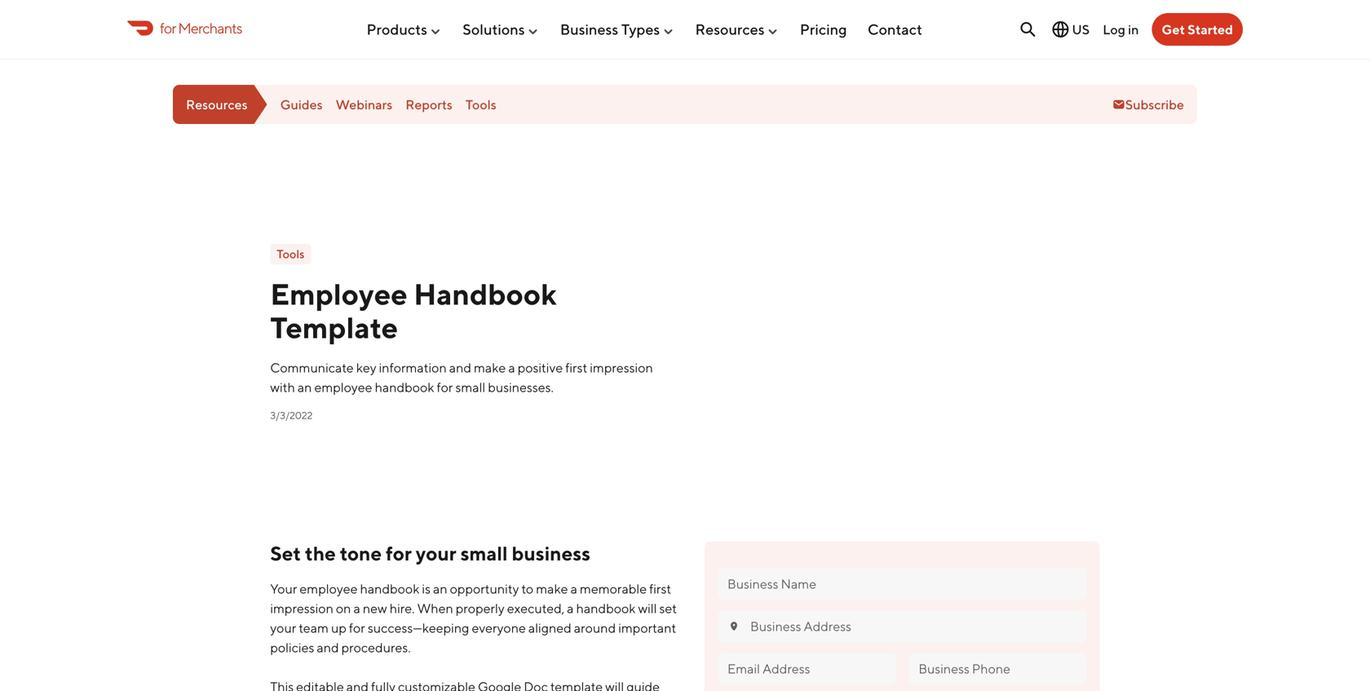 Task type: describe. For each thing, give the bounding box(es) containing it.
and inside the your employee handbook is an opportunity to make a memorable first impression on a new hire. when properly executed, a handbook will set your team up for success—keeping everyone aligned around important policies and procedures.
[[317, 640, 339, 655]]

aligned
[[529, 620, 572, 636]]

webinars link
[[336, 97, 393, 112]]

for left merchants
[[160, 19, 176, 37]]

business
[[512, 542, 591, 565]]

products
[[367, 21, 427, 38]]

1 horizontal spatial tools link
[[466, 97, 497, 112]]

a right the on
[[354, 601, 360, 616]]

resources for 'resources' link to the top
[[696, 21, 765, 38]]

and inside the communicate key information and make a positive first impression with an employee handbook for small businesses.
[[449, 360, 472, 375]]

around
[[574, 620, 616, 636]]

for merchants link
[[127, 17, 242, 39]]

important
[[619, 620, 677, 636]]

pricing
[[800, 21, 847, 38]]

with
[[270, 379, 295, 395]]

positive
[[518, 360, 563, 375]]

get started
[[1162, 22, 1234, 37]]

policies
[[270, 640, 314, 655]]

us
[[1072, 22, 1090, 37]]

get started button
[[1152, 13, 1243, 46]]

your employee handbook is an opportunity to make a memorable first impression on a new hire. when properly executed, a handbook will set your team up for success—keeping everyone aligned around important policies and procedures.
[[270, 581, 677, 655]]

handbook
[[414, 276, 557, 311]]

executed,
[[507, 601, 565, 616]]

tone
[[340, 542, 382, 565]]

Business Address text field
[[751, 617, 1078, 635]]

business
[[560, 21, 619, 38]]

1 horizontal spatial your
[[416, 542, 457, 565]]

3/3/2022
[[270, 410, 313, 421]]

team
[[299, 620, 329, 636]]

Business Phone text field
[[919, 660, 1078, 678]]

pricing link
[[800, 14, 847, 45]]

1 vertical spatial handbook
[[360, 581, 420, 597]]

is
[[422, 581, 431, 597]]

an inside the your employee handbook is an opportunity to make a memorable first impression on a new hire. when properly executed, a handbook will set your team up for success—keeping everyone aligned around important policies and procedures.
[[433, 581, 448, 597]]

for inside the communicate key information and make a positive first impression with an employee handbook for small businesses.
[[437, 379, 453, 395]]

get
[[1162, 22, 1186, 37]]

a inside the communicate key information and make a positive first impression with an employee handbook for small businesses.
[[509, 360, 515, 375]]

contact
[[868, 21, 923, 38]]

hire.
[[390, 601, 415, 616]]

your inside the your employee handbook is an opportunity to make a memorable first impression on a new hire. when properly executed, a handbook will set your team up for success—keeping everyone aligned around important policies and procedures.
[[270, 620, 296, 636]]

webinars
[[336, 97, 393, 112]]

globe line image
[[1051, 20, 1071, 39]]

products link
[[367, 14, 442, 45]]

a left memorable at the bottom
[[571, 581, 578, 597]]

started
[[1188, 22, 1234, 37]]

Email Address email field
[[728, 660, 886, 678]]

communicate
[[270, 360, 354, 375]]

1 vertical spatial small
[[461, 542, 508, 565]]

tools for right tools link
[[466, 97, 497, 112]]

to
[[522, 581, 534, 597]]

handbook inside the communicate key information and make a positive first impression with an employee handbook for small businesses.
[[375, 379, 434, 395]]

contact link
[[868, 14, 923, 45]]

when
[[417, 601, 453, 616]]

0 horizontal spatial tools link
[[270, 244, 311, 264]]



Task type: locate. For each thing, give the bounding box(es) containing it.
impression up team
[[270, 601, 334, 616]]

first up set
[[650, 581, 672, 597]]

your up policies
[[270, 620, 296, 636]]

success—keeping
[[368, 620, 469, 636]]

make inside the communicate key information and make a positive first impression with an employee handbook for small businesses.
[[474, 360, 506, 375]]

solutions link
[[463, 14, 540, 45]]

key
[[356, 360, 377, 375]]

types
[[622, 21, 660, 38]]

tools right reports link
[[466, 97, 497, 112]]

employee inside the communicate key information and make a positive first impression with an employee handbook for small businesses.
[[315, 379, 372, 395]]

and down up
[[317, 640, 339, 655]]

employee down key
[[315, 379, 372, 395]]

first
[[566, 360, 588, 375], [650, 581, 672, 597]]

0 vertical spatial handbook
[[375, 379, 434, 395]]

small inside the communicate key information and make a positive first impression with an employee handbook for small businesses.
[[456, 379, 486, 395]]

1 horizontal spatial resources
[[696, 21, 765, 38]]

employee
[[315, 379, 372, 395], [300, 581, 358, 597]]

communicate key information and make a positive first impression with an employee handbook for small businesses.
[[270, 360, 653, 395]]

in
[[1129, 21, 1139, 37]]

0 vertical spatial first
[[566, 360, 588, 375]]

for merchants
[[160, 19, 242, 37]]

handbook up 'hire.'
[[360, 581, 420, 597]]

0 vertical spatial impression
[[590, 360, 653, 375]]

an inside the communicate key information and make a positive first impression with an employee handbook for small businesses.
[[298, 379, 312, 395]]

a
[[509, 360, 515, 375], [571, 581, 578, 597], [354, 601, 360, 616], [567, 601, 574, 616]]

first inside the communicate key information and make a positive first impression with an employee handbook for small businesses.
[[566, 360, 588, 375]]

everyone
[[472, 620, 526, 636]]

0 vertical spatial and
[[449, 360, 472, 375]]

guides link
[[280, 97, 323, 112]]

0 horizontal spatial your
[[270, 620, 296, 636]]

1 vertical spatial resources link
[[173, 85, 267, 124]]

an down communicate
[[298, 379, 312, 395]]

procedures.
[[342, 640, 411, 655]]

properly
[[456, 601, 505, 616]]

merchants
[[178, 19, 242, 37]]

make
[[474, 360, 506, 375], [536, 581, 568, 597]]

employee
[[270, 276, 408, 311]]

1 vertical spatial resources
[[186, 97, 248, 112]]

for right tone at the left bottom of the page
[[386, 542, 412, 565]]

0 vertical spatial tools
[[466, 97, 497, 112]]

a up aligned
[[567, 601, 574, 616]]

0 horizontal spatial first
[[566, 360, 588, 375]]

first right positive
[[566, 360, 588, 375]]

make inside the your employee handbook is an opportunity to make a memorable first impression on a new hire. when properly executed, a handbook will set your team up for success—keeping everyone aligned around important policies and procedures.
[[536, 581, 568, 597]]

tools for the leftmost tools link
[[277, 247, 305, 261]]

1 horizontal spatial resources link
[[696, 14, 780, 45]]

for down the information
[[437, 379, 453, 395]]

set
[[660, 601, 677, 616]]

impression inside the communicate key information and make a positive first impression with an employee handbook for small businesses.
[[590, 360, 653, 375]]

1 horizontal spatial make
[[536, 581, 568, 597]]

make up businesses.
[[474, 360, 506, 375]]

tools link up employee
[[270, 244, 311, 264]]

tools link right reports link
[[466, 97, 497, 112]]

employee up the on
[[300, 581, 358, 597]]

memorable
[[580, 581, 647, 597]]

log
[[1103, 21, 1126, 37]]

resources for the left 'resources' link
[[186, 97, 248, 112]]

0 vertical spatial make
[[474, 360, 506, 375]]

handbook
[[375, 379, 434, 395], [360, 581, 420, 597], [576, 601, 636, 616]]

handbook down the information
[[375, 379, 434, 395]]

small up opportunity
[[461, 542, 508, 565]]

1 vertical spatial tools link
[[270, 244, 311, 264]]

first inside the your employee handbook is an opportunity to make a memorable first impression on a new hire. when properly executed, a handbook will set your team up for success—keeping everyone aligned around important policies and procedures.
[[650, 581, 672, 597]]

1 horizontal spatial tools
[[466, 97, 497, 112]]

make right to
[[536, 581, 568, 597]]

up
[[331, 620, 347, 636]]

0 vertical spatial employee
[[315, 379, 372, 395]]

1 vertical spatial tools
[[277, 247, 305, 261]]

log in
[[1103, 21, 1139, 37]]

0 vertical spatial tools link
[[466, 97, 497, 112]]

resources
[[696, 21, 765, 38], [186, 97, 248, 112]]

impression
[[590, 360, 653, 375], [270, 601, 334, 616]]

template
[[270, 310, 398, 345]]

opportunity
[[450, 581, 519, 597]]

solutions
[[463, 21, 525, 38]]

impression inside the your employee handbook is an opportunity to make a memorable first impression on a new hire. when properly executed, a handbook will set your team up for success—keeping everyone aligned around important policies and procedures.
[[270, 601, 334, 616]]

1 horizontal spatial first
[[650, 581, 672, 597]]

0 horizontal spatial resources
[[186, 97, 248, 112]]

will
[[638, 601, 657, 616]]

handbook down memorable at the bottom
[[576, 601, 636, 616]]

tools
[[466, 97, 497, 112], [277, 247, 305, 261]]

employee inside the your employee handbook is an opportunity to make a memorable first impression on a new hire. when properly executed, a handbook will set your team up for success—keeping everyone aligned around important policies and procedures.
[[300, 581, 358, 597]]

an
[[298, 379, 312, 395], [433, 581, 448, 597]]

1 vertical spatial first
[[650, 581, 672, 597]]

subscribe
[[1126, 97, 1185, 112]]

employee handbook template
[[270, 276, 557, 345]]

information
[[379, 360, 447, 375]]

small left businesses.
[[456, 379, 486, 395]]

0 vertical spatial small
[[456, 379, 486, 395]]

reports
[[406, 97, 453, 112]]

0 horizontal spatial resources link
[[173, 85, 267, 124]]

businesses.
[[488, 379, 554, 395]]

1 horizontal spatial impression
[[590, 360, 653, 375]]

1 vertical spatial an
[[433, 581, 448, 597]]

1 horizontal spatial and
[[449, 360, 472, 375]]

log in link
[[1103, 21, 1139, 37]]

1 vertical spatial make
[[536, 581, 568, 597]]

0 vertical spatial an
[[298, 379, 312, 395]]

0 horizontal spatial an
[[298, 379, 312, 395]]

an right is
[[433, 581, 448, 597]]

0 vertical spatial your
[[416, 542, 457, 565]]

small
[[456, 379, 486, 395], [461, 542, 508, 565]]

0 vertical spatial resources link
[[696, 14, 780, 45]]

1 horizontal spatial an
[[433, 581, 448, 597]]

set the tone for your small business
[[270, 542, 591, 565]]

0 horizontal spatial make
[[474, 360, 506, 375]]

set
[[270, 542, 301, 565]]

reports link
[[406, 97, 453, 112]]

business types link
[[560, 14, 675, 45]]

your
[[416, 542, 457, 565], [270, 620, 296, 636]]

impression right positive
[[590, 360, 653, 375]]

your
[[270, 581, 297, 597]]

for right up
[[349, 620, 365, 636]]

and
[[449, 360, 472, 375], [317, 640, 339, 655]]

and right the information
[[449, 360, 472, 375]]

0 horizontal spatial tools
[[277, 247, 305, 261]]

resources link
[[696, 14, 780, 45], [173, 85, 267, 124]]

1 vertical spatial employee
[[300, 581, 358, 597]]

your up is
[[416, 542, 457, 565]]

Business Name text field
[[728, 575, 1078, 593]]

tools up employee
[[277, 247, 305, 261]]

new
[[363, 601, 387, 616]]

on
[[336, 601, 351, 616]]

1 vertical spatial your
[[270, 620, 296, 636]]

for inside the your employee handbook is an opportunity to make a memorable first impression on a new hire. when properly executed, a handbook will set your team up for success—keeping everyone aligned around important policies and procedures.
[[349, 620, 365, 636]]

tools link
[[466, 97, 497, 112], [270, 244, 311, 264]]

2 vertical spatial handbook
[[576, 601, 636, 616]]

for
[[160, 19, 176, 37], [437, 379, 453, 395], [386, 542, 412, 565], [349, 620, 365, 636]]

a up businesses.
[[509, 360, 515, 375]]

the
[[305, 542, 336, 565]]

0 horizontal spatial and
[[317, 640, 339, 655]]

0 vertical spatial resources
[[696, 21, 765, 38]]

guides
[[280, 97, 323, 112]]

1 vertical spatial impression
[[270, 601, 334, 616]]

location pin image
[[728, 620, 741, 633]]

email icon image
[[1113, 98, 1126, 111]]

1 vertical spatial and
[[317, 640, 339, 655]]

business types
[[560, 21, 660, 38]]

0 horizontal spatial impression
[[270, 601, 334, 616]]



Task type: vqa. For each thing, say whether or not it's contained in the screenshot.
the right Can
no



